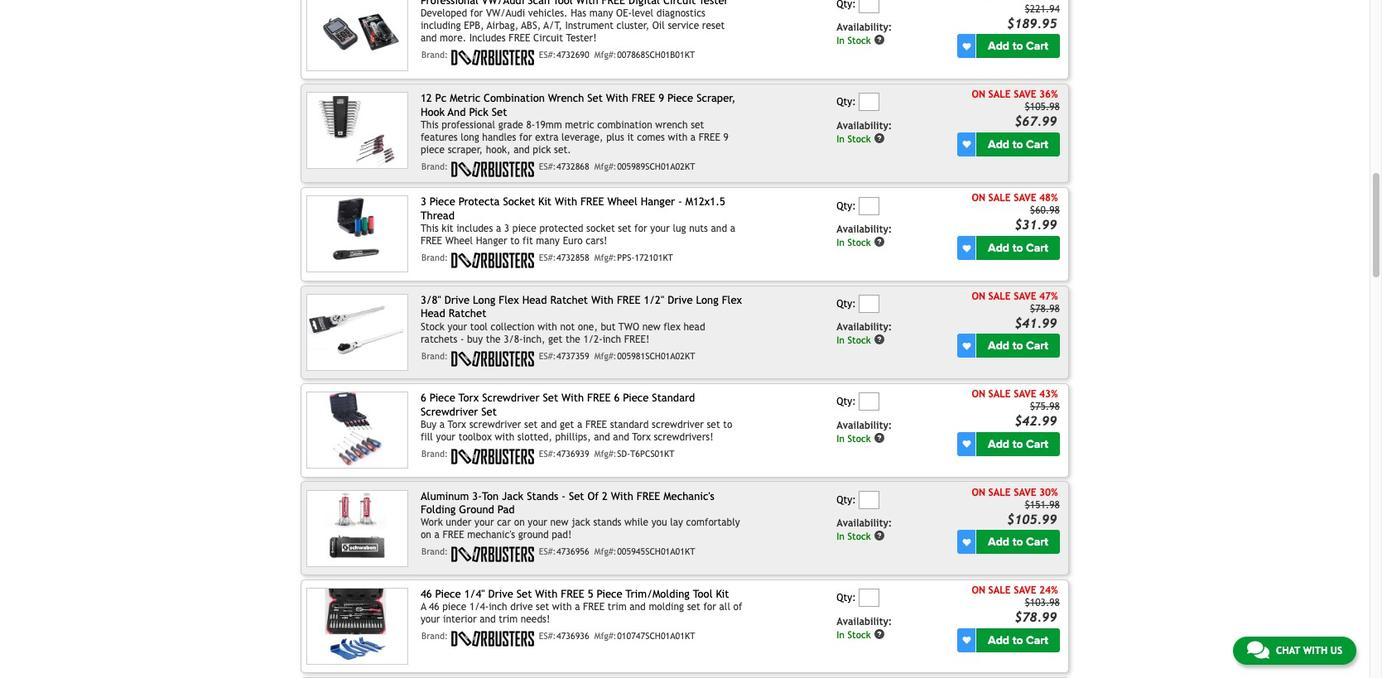 Task type: describe. For each thing, give the bounding box(es) containing it.
1 6 from the left
[[421, 392, 426, 404]]

protecta
[[459, 196, 500, 208]]

005945sch01a01kt
[[617, 547, 695, 557]]

mechanic's
[[467, 530, 515, 541]]

new inside 3/8" drive long flex head ratchet with free 1/2" drive long flex head ratchet stock your tool collection with not one, but two new flex head ratchets - buy the 3/8-inch, get the 1/2-inch free!
[[643, 321, 661, 333]]

005989sch01a02kt
[[617, 161, 695, 171]]

screwdrivers!
[[654, 432, 714, 443]]

1 horizontal spatial wheel
[[607, 196, 638, 208]]

1 brand: from the top
[[422, 50, 448, 60]]

2 long from the left
[[696, 294, 719, 306]]

add to cart button for $31.99
[[977, 236, 1060, 260]]

your up mechanic's
[[475, 517, 494, 529]]

1 flex from the left
[[499, 294, 519, 306]]

sale for $42.99
[[989, 389, 1011, 400]]

sd-
[[617, 449, 630, 459]]

1/4"
[[464, 588, 485, 601]]

long
[[461, 132, 479, 143]]

0 vertical spatial 9
[[659, 92, 664, 105]]

0 vertical spatial screwdriver
[[482, 392, 540, 404]]

1 horizontal spatial 9
[[724, 132, 729, 143]]

5
[[588, 588, 594, 601]]

set inside the 46 piece 1/4" drive set with free 5 piece trim/molding tool kit a 46 piece 1/4-inch drive set with a free trim and molding set for all of your interior and trim needs!
[[517, 588, 532, 601]]

buy
[[421, 419, 437, 431]]

add for $42.99
[[988, 437, 1010, 451]]

plus
[[606, 132, 624, 143]]

1 vertical spatial torx
[[448, 419, 466, 431]]

set inside aluminum 3-ton jack stands - set of 2 with free mechanic's folding ground pad work under your car on your new jack stands while you lay comfortably on a free mechanic's ground pad!
[[569, 490, 584, 503]]

to inside 3 piece protecta socket kit with free wheel hanger - m12x1.5 thread this kit includes a 3 piece protected socket set for your lug nuts and a free wheel hanger to fit many euro cars!
[[510, 235, 520, 247]]

$78.99
[[1015, 610, 1057, 625]]

free up phillips,
[[586, 419, 607, 431]]

36%
[[1040, 89, 1058, 100]]

3/8" drive long flex head ratchet with free 1/2" drive long flex head ratchet link
[[421, 294, 742, 320]]

add to cart button for $42.99
[[977, 432, 1060, 456]]

doorbusters - corporate logo image for $31.99
[[451, 253, 534, 269]]

free down 'under'
[[443, 530, 464, 541]]

question sign image for $41.99
[[874, 334, 886, 346]]

comes
[[637, 132, 665, 143]]

1 screwdriver from the left
[[469, 419, 521, 431]]

drive inside the 46 piece 1/4" drive set with free 5 piece trim/molding tool kit a 46 piece 1/4-inch drive set with a free trim and molding set for all of your interior and trim needs!
[[488, 588, 513, 601]]

t6pcs01kt
[[630, 449, 675, 459]]

on for $41.99
[[972, 291, 986, 302]]

brand: for $78.99
[[422, 632, 448, 641]]

set up the "slotted,"
[[543, 392, 558, 404]]

collection
[[491, 321, 535, 333]]

43%
[[1040, 389, 1058, 400]]

46 piece 1/4" drive set with free 5 piece trim/molding tool kit a 46 piece 1/4-inch drive set with a free trim and molding set for all of your interior and trim needs!
[[421, 588, 743, 626]]

many inside 3 piece protecta socket kit with free wheel hanger - m12x1.5 thread this kit includes a 3 piece protected socket set for your lug nuts and a free wheel hanger to fit many euro cars!
[[536, 235, 560, 247]]

$60.98
[[1030, 205, 1060, 217]]

48%
[[1040, 193, 1058, 204]]

es#: 4732868 mfg#: 005989sch01a02kt
[[539, 161, 695, 171]]

availability: in stock for $189.95
[[837, 22, 892, 46]]

add to wish list image for $105.99
[[963, 538, 971, 546]]

many inside the developed for vw/audi vehicles. has many oe-level diagnostics including epb, airbag, abs, a/t, instrument cluster, oil service reset and more. includes free circuit tester!
[[590, 8, 613, 19]]

availability: in stock for $42.99
[[837, 420, 892, 444]]

0 vertical spatial 46
[[421, 588, 432, 601]]

comments image
[[1247, 640, 1270, 660]]

on sale save 30% $151.98 $105.99
[[972, 487, 1060, 526]]

es#4737359 - 005981sch01a02kt - 3/8" drive long flex head ratchet with free 1/2" drive long flex head ratchet - stock your tool collection with not one, but two new flex head ratchets - buy the 3/8-inch, get the 1/2-inch free! - doorbusters - audi bmw volkswagen mercedes benz mini porsche image
[[306, 294, 409, 371]]

on sale save 24% $103.98 $78.99
[[972, 585, 1060, 625]]

free down 5
[[583, 602, 605, 613]]

cars!
[[586, 235, 608, 247]]

0 vertical spatial torx
[[459, 392, 479, 404]]

abs,
[[521, 20, 541, 32]]

more.
[[440, 32, 466, 44]]

19mm
[[535, 119, 562, 131]]

two
[[619, 321, 640, 333]]

add to cart for $41.99
[[988, 339, 1049, 353]]

30%
[[1040, 487, 1058, 498]]

free up socket on the top left of page
[[581, 196, 604, 208]]

to for $42.99
[[1013, 437, 1023, 451]]

combination
[[597, 119, 652, 131]]

in for $67.99
[[837, 133, 845, 144]]

12
[[421, 92, 432, 105]]

availability: for $78.99
[[837, 616, 892, 628]]

aluminum
[[421, 490, 469, 503]]

sale for $41.99
[[989, 291, 1011, 302]]

a inside 12 pc metric combination wrench set with free 9 piece scraper, hook and pick set this professional grade 8-19mm metric combination wrench set features long handles for extra leverage, plus it comes with a free 9 piece scraper, hook, and pick set.
[[691, 132, 696, 143]]

stock for $41.99
[[848, 335, 871, 346]]

pps-
[[617, 253, 635, 263]]

cart for $189.95
[[1026, 39, 1049, 53]]

a
[[421, 602, 426, 613]]

3/8-
[[504, 333, 523, 345]]

for inside 12 pc metric combination wrench set with free 9 piece scraper, hook and pick set this professional grade 8-19mm metric combination wrench set features long handles for extra leverage, plus it comes with a free 9 piece scraper, hook, and pick set.
[[519, 132, 532, 143]]

a right buy
[[440, 419, 445, 431]]

availability: for $105.99
[[837, 518, 892, 529]]

doorbusters - corporate logo image for $105.99
[[451, 547, 534, 563]]

2
[[602, 490, 608, 503]]

piece up buy
[[430, 392, 455, 404]]

1/4-
[[470, 602, 489, 613]]

with up combination
[[606, 92, 629, 105]]

set inside 3 piece protecta socket kit with free wheel hanger - m12x1.5 thread this kit includes a 3 piece protected socket set for your lug nuts and a free wheel hanger to fit many euro cars!
[[618, 223, 632, 235]]

4732690
[[557, 50, 589, 60]]

2 screwdriver from the left
[[652, 419, 704, 431]]

drive
[[510, 602, 533, 613]]

your inside 6 piece torx screwdriver set with free 6 piece standard screwdriver set buy a torx screwdriver set and get a free standard screwdriver set to fill your toolbox with slotted, phillips, and and torx screwdrivers!
[[436, 432, 456, 443]]

availability: for $31.99
[[837, 224, 892, 235]]

a up phillips,
[[577, 419, 583, 431]]

jack
[[502, 490, 524, 503]]

set up toolbox
[[481, 406, 497, 418]]

stock for $42.99
[[848, 433, 871, 444]]

but
[[601, 321, 616, 333]]

4736939
[[557, 449, 589, 459]]

piece inside 3 piece protecta socket kit with free wheel hanger - m12x1.5 thread this kit includes a 3 piece protected socket set for your lug nuts and a free wheel hanger to fit many euro cars!
[[512, 223, 537, 235]]

with inside 3/8" drive long flex head ratchet with free 1/2" drive long flex head ratchet stock your tool collection with not one, but two new flex head ratchets - buy the 3/8-inch, get the 1/2-inch free!
[[591, 294, 614, 306]]

doorbusters - corporate logo image for $78.99
[[451, 632, 534, 647]]

3 piece protecta socket kit with free wheel hanger - m12x1.5 thread this kit includes a 3 piece protected socket set for your lug nuts and a free wheel hanger to fit many euro cars!
[[421, 196, 736, 247]]

vw/audi
[[486, 8, 525, 19]]

your inside the 46 piece 1/4" drive set with free 5 piece trim/molding tool kit a 46 piece 1/4-inch drive set with a free trim and molding set for all of your interior and trim needs!
[[421, 614, 440, 626]]

in for $41.99
[[837, 335, 845, 346]]

you
[[652, 517, 667, 529]]

and inside the developed for vw/audi vehicles. has many oe-level diagnostics including epb, airbag, abs, a/t, instrument cluster, oil service reset and more. includes free circuit tester!
[[421, 32, 437, 44]]

it
[[627, 132, 634, 143]]

piece left '1/4"' at bottom
[[435, 588, 461, 601]]

on sale save 47% $78.98 $41.99
[[972, 291, 1060, 330]]

with down wrench
[[668, 132, 688, 143]]

availability: in stock for $78.99
[[837, 616, 892, 640]]

mfg#: for $41.99
[[595, 351, 617, 361]]

0 horizontal spatial ratchet
[[449, 307, 486, 320]]

add to cart button for $67.99
[[977, 132, 1060, 156]]

folding
[[421, 504, 456, 516]]

mfg#: for $67.99
[[595, 161, 617, 171]]

piece inside the 46 piece 1/4" drive set with free 5 piece trim/molding tool kit a 46 piece 1/4-inch drive set with a free trim and molding set for all of your interior and trim needs!
[[442, 602, 467, 613]]

free up combination
[[632, 92, 655, 105]]

handles
[[482, 132, 516, 143]]

1 vertical spatial 46
[[429, 602, 439, 613]]

1 vertical spatial screwdriver
[[421, 406, 478, 418]]

fill
[[421, 432, 433, 443]]

es#: 4736936 mfg#: 010747sch01a01kt
[[539, 632, 695, 641]]

brand: for $105.99
[[422, 547, 448, 557]]

extra
[[535, 132, 559, 143]]

brand: for $67.99
[[422, 161, 448, 171]]

for inside the 46 piece 1/4" drive set with free 5 piece trim/molding tool kit a 46 piece 1/4-inch drive set with a free trim and molding set for all of your interior and trim needs!
[[704, 602, 716, 613]]

add to wish list image for $67.99
[[963, 140, 971, 148]]

es#4736956 - 005945sch01a01kt - aluminum 3-ton jack stands - set of 2 with free mechanic's folding ground pad - work under your car on your new jack stands while you lay comfortably on a free mechanic's ground pad! - doorbusters - audi bmw volkswagen mercedes benz mini porsche image
[[306, 490, 409, 567]]

add to wish list image for $31.99
[[963, 244, 971, 252]]

developed
[[421, 8, 467, 19]]

cart for $67.99
[[1026, 137, 1049, 151]]

flex
[[664, 321, 681, 333]]

set.
[[554, 144, 571, 156]]

free up you
[[637, 490, 660, 503]]

add to cart button for $189.95
[[977, 34, 1060, 58]]

cart for $78.99
[[1026, 633, 1049, 647]]

piece up standard
[[623, 392, 649, 404]]

1 horizontal spatial head
[[522, 294, 547, 306]]

in for $189.95
[[837, 35, 845, 46]]

and up the es#: 4736939 mfg#: sd-t6pcs01kt
[[594, 432, 610, 443]]

mfg#: for $31.99
[[595, 253, 617, 263]]

ground
[[518, 530, 549, 541]]

es#: 4736939 mfg#: sd-t6pcs01kt
[[539, 449, 675, 459]]

es#: 4732858 mfg#: pps-172101kt
[[539, 253, 673, 263]]

$105.99
[[1007, 512, 1057, 526]]

1 mfg#: from the top
[[595, 50, 617, 60]]

1 horizontal spatial trim
[[608, 602, 627, 613]]

mfg#: for $42.99
[[595, 449, 617, 459]]

in for $105.99
[[837, 531, 845, 542]]

not
[[560, 321, 575, 333]]

es#: for $105.99
[[539, 547, 556, 557]]

add for $78.99
[[988, 633, 1010, 647]]

availability: for $67.99
[[837, 120, 892, 131]]

free left 5
[[561, 588, 585, 601]]

brand: for $42.99
[[422, 449, 448, 459]]

add to wish list image for $42.99
[[963, 440, 971, 448]]

stock for $31.99
[[848, 237, 871, 248]]

0 vertical spatial on
[[514, 517, 525, 529]]

mfg#: for $78.99
[[595, 632, 617, 641]]

of
[[733, 602, 743, 613]]

availability: for $189.95
[[837, 22, 892, 33]]

es#: for $67.99
[[539, 161, 556, 171]]

trim/molding
[[626, 588, 690, 601]]

on for $42.99
[[972, 389, 986, 400]]

set up the "slotted,"
[[524, 419, 538, 431]]

your up ground
[[528, 517, 547, 529]]

0 horizontal spatial on
[[421, 530, 431, 541]]

a right nuts at top
[[730, 223, 736, 235]]

pad
[[498, 504, 515, 516]]

with inside 6 piece torx screwdriver set with free 6 piece standard screwdriver set buy a torx screwdriver set and get a free standard screwdriver set to fill your toolbox with slotted, phillips, and and torx screwdrivers!
[[495, 432, 515, 443]]

add to cart for $42.99
[[988, 437, 1049, 451]]

needs!
[[521, 614, 550, 626]]

sale for $105.99
[[989, 487, 1011, 498]]

developed for vw/audi vehicles. has many oe-level diagnostics including epb, airbag, abs, a/t, instrument cluster, oil service reset and more. includes free circuit tester!
[[421, 8, 725, 44]]

$105.98
[[1025, 101, 1060, 113]]

set right wrench
[[587, 92, 603, 105]]

set up screwdrivers!
[[707, 419, 720, 431]]

socket
[[587, 223, 615, 235]]

cart for $31.99
[[1026, 241, 1049, 255]]

tester!
[[566, 32, 597, 44]]

pc
[[435, 92, 447, 105]]

free down scraper,
[[699, 132, 721, 143]]

24%
[[1040, 585, 1058, 596]]

of
[[588, 490, 599, 503]]

6 piece torx screwdriver set with free 6 piece standard screwdriver set buy a torx screwdriver set and get a free standard screwdriver set to fill your toolbox with slotted, phillips, and and torx screwdrivers!
[[421, 392, 733, 443]]

12 pc metric combination wrench set with free 9 piece scraper, hook and pick set link
[[421, 92, 736, 118]]

availability: in stock for $105.99
[[837, 518, 892, 542]]

es#: for $78.99
[[539, 632, 556, 641]]

$75.98
[[1030, 401, 1060, 413]]

set up needs!
[[536, 602, 549, 613]]

aluminum 3-ton jack stands - set of 2 with free mechanic's folding ground pad work under your car on your new jack stands while you lay comfortably on a free mechanic's ground pad!
[[421, 490, 740, 541]]

question sign image for $105.99
[[874, 530, 886, 542]]

piece right 5
[[597, 588, 623, 601]]



Task type: vqa. For each thing, say whether or not it's contained in the screenshot.


Task type: locate. For each thing, give the bounding box(es) containing it.
3 add to cart button from the top
[[977, 236, 1060, 260]]

0 horizontal spatial kit
[[538, 196, 552, 208]]

6 add to cart button from the top
[[977, 530, 1060, 554]]

1 availability: in stock from the top
[[837, 22, 892, 46]]

on for $31.99
[[972, 193, 986, 204]]

1 horizontal spatial screwdriver
[[482, 392, 540, 404]]

doorbusters - corporate logo image for $67.99
[[451, 161, 534, 177]]

6 add to cart from the top
[[988, 535, 1049, 549]]

for down tool
[[704, 602, 716, 613]]

2 vertical spatial piece
[[442, 602, 467, 613]]

1 vertical spatial piece
[[512, 223, 537, 235]]

flex right 1/2"
[[722, 294, 742, 306]]

3 brand: from the top
[[422, 253, 448, 263]]

add to cart for $105.99
[[988, 535, 1049, 549]]

availability:
[[837, 22, 892, 33], [837, 120, 892, 131], [837, 224, 892, 235], [837, 322, 892, 333], [837, 420, 892, 431], [837, 518, 892, 529], [837, 616, 892, 628]]

and down including at top
[[421, 32, 437, 44]]

add to cart for $78.99
[[988, 633, 1049, 647]]

for inside 3 piece protecta socket kit with free wheel hanger - m12x1.5 thread this kit includes a 3 piece protected socket set for your lug nuts and a free wheel hanger to fit many euro cars!
[[635, 223, 647, 235]]

1 vertical spatial hanger
[[476, 235, 507, 247]]

free down kit on the top left of page
[[421, 235, 442, 247]]

1 horizontal spatial flex
[[722, 294, 742, 306]]

0 vertical spatial -
[[678, 196, 682, 208]]

1 add to cart from the top
[[988, 39, 1049, 53]]

stock for $67.99
[[848, 133, 871, 144]]

5 doorbusters - corporate logo image from the top
[[451, 449, 534, 465]]

piece inside 12 pc metric combination wrench set with free 9 piece scraper, hook and pick set this professional grade 8-19mm metric combination wrench set features long handles for extra leverage, plus it comes with a free 9 piece scraper, hook, and pick set.
[[421, 144, 445, 156]]

3 doorbusters - corporate logo image from the top
[[451, 253, 534, 269]]

cart for $105.99
[[1026, 535, 1049, 549]]

es#:
[[539, 50, 556, 60], [539, 161, 556, 171], [539, 253, 556, 263], [539, 351, 556, 361], [539, 449, 556, 459], [539, 547, 556, 557], [539, 632, 556, 641]]

and down the 1/4-
[[480, 614, 496, 626]]

many
[[590, 8, 613, 19], [536, 235, 560, 247]]

7 cart from the top
[[1026, 633, 1049, 647]]

and up the "slotted,"
[[541, 419, 557, 431]]

qty: for $41.99
[[837, 298, 856, 310]]

save inside on sale save 48% $60.98 $31.99
[[1014, 193, 1037, 204]]

2 question sign image from the top
[[874, 132, 886, 144]]

on right 'car'
[[514, 517, 525, 529]]

circuit
[[533, 32, 563, 44]]

5 es#: from the top
[[539, 449, 556, 459]]

0 vertical spatial trim
[[608, 602, 627, 613]]

1 vertical spatial on
[[421, 530, 431, 541]]

head
[[684, 321, 705, 333]]

add down on sale save 43% $75.98 $42.99
[[988, 437, 1010, 451]]

1 doorbusters - corporate logo image from the top
[[451, 50, 534, 66]]

piece inside 3 piece protecta socket kit with free wheel hanger - m12x1.5 thread this kit includes a 3 piece protected socket set for your lug nuts and a free wheel hanger to fit many euro cars!
[[430, 196, 455, 208]]

add down on sale save 47% $78.98 $41.99
[[988, 339, 1010, 353]]

for up the 172101kt
[[635, 223, 647, 235]]

the down not on the left top of the page
[[566, 333, 580, 345]]

add to wish list image for $78.99
[[963, 636, 971, 645]]

your left tool
[[448, 321, 467, 333]]

6 availability: from the top
[[837, 518, 892, 529]]

free up standard
[[587, 392, 611, 404]]

car
[[497, 517, 511, 529]]

4737359
[[557, 351, 589, 361]]

5 question sign image from the top
[[874, 628, 886, 640]]

add to wish list image for $41.99
[[963, 342, 971, 350]]

a inside the 46 piece 1/4" drive set with free 5 piece trim/molding tool kit a 46 piece 1/4-inch drive set with a free trim and molding set for all of your interior and trim needs!
[[575, 602, 580, 613]]

comfortably
[[686, 517, 740, 529]]

inch
[[603, 333, 621, 345], [489, 602, 507, 613]]

6 add from the top
[[988, 535, 1010, 549]]

this down thread
[[421, 223, 439, 235]]

screwdriver up buy
[[421, 406, 478, 418]]

1 vertical spatial question sign image
[[874, 132, 886, 144]]

the
[[486, 333, 501, 345], [566, 333, 580, 345]]

on inside on sale save 43% $75.98 $42.99
[[972, 389, 986, 400]]

es#4736936 - 010747sch01a01kt - 46 piece 1/4" drive set with free 5 piece trim/molding tool kit - a 46 piece 1/4-inch drive set with a free trim and molding set for all of your interior and trim needs! - doorbusters - audi bmw volkswagen mercedes benz mini porsche image
[[306, 588, 409, 665]]

2 this from the top
[[421, 223, 439, 235]]

wheel up socket on the top left of page
[[607, 196, 638, 208]]

stands
[[593, 517, 622, 529]]

tool
[[693, 588, 713, 601]]

1 horizontal spatial the
[[566, 333, 580, 345]]

3 save from the top
[[1014, 291, 1037, 302]]

kit inside the 46 piece 1/4" drive set with free 5 piece trim/molding tool kit a 46 piece 1/4-inch drive set with a free trim and molding set for all of your interior and trim needs!
[[716, 588, 729, 601]]

1 vertical spatial ratchet
[[449, 307, 486, 320]]

5 cart from the top
[[1026, 437, 1049, 451]]

qty: for $78.99
[[837, 592, 856, 604]]

0 horizontal spatial flex
[[499, 294, 519, 306]]

cart down $41.99
[[1026, 339, 1049, 353]]

mfg#: down plus
[[595, 161, 617, 171]]

1 horizontal spatial screwdriver
[[652, 419, 704, 431]]

1 vertical spatial trim
[[499, 614, 518, 626]]

sale for $78.99
[[989, 585, 1011, 596]]

brand: down kit on the top left of page
[[422, 253, 448, 263]]

46
[[421, 588, 432, 601], [429, 602, 439, 613]]

free inside 3/8" drive long flex head ratchet with free 1/2" drive long flex head ratchet stock your tool collection with not one, but two new flex head ratchets - buy the 3/8-inch, get the 1/2-inch free!
[[617, 294, 641, 306]]

availability: in stock for $67.99
[[837, 120, 892, 144]]

with up needs!
[[535, 588, 558, 601]]

7 mfg#: from the top
[[595, 632, 617, 641]]

save up the $151.98
[[1014, 487, 1037, 498]]

your left lug
[[650, 223, 670, 235]]

4 add to cart from the top
[[988, 339, 1049, 353]]

add to cart button down $42.99
[[977, 432, 1060, 456]]

head up collection
[[522, 294, 547, 306]]

0 vertical spatial wheel
[[607, 196, 638, 208]]

add to cart button for $78.99
[[977, 628, 1060, 652]]

with right toolbox
[[495, 432, 515, 443]]

46 piece 1/4" drive set with free 5 piece trim/molding tool kit link
[[421, 588, 729, 601]]

0 vertical spatial piece
[[421, 144, 445, 156]]

0 vertical spatial inch
[[603, 333, 621, 345]]

cart down $189.95
[[1026, 39, 1049, 53]]

hook
[[421, 106, 445, 118]]

None text field
[[859, 393, 880, 411], [859, 491, 880, 509], [859, 589, 880, 607], [859, 393, 880, 411], [859, 491, 880, 509], [859, 589, 880, 607]]

to inside 6 piece torx screwdriver set with free 6 piece standard screwdriver set buy a torx screwdriver set and get a free standard screwdriver set to fill your toolbox with slotted, phillips, and and torx screwdrivers!
[[723, 419, 733, 431]]

this inside 3 piece protecta socket kit with free wheel hanger - m12x1.5 thread this kit includes a 3 piece protected socket set for your lug nuts and a free wheel hanger to fit many euro cars!
[[421, 223, 439, 235]]

mfg#:
[[595, 50, 617, 60], [595, 161, 617, 171], [595, 253, 617, 263], [595, 351, 617, 361], [595, 449, 617, 459], [595, 547, 617, 557], [595, 632, 617, 641]]

4 save from the top
[[1014, 389, 1037, 400]]

doorbusters - corporate logo image
[[451, 50, 534, 66], [451, 161, 534, 177], [451, 253, 534, 269], [451, 351, 534, 367], [451, 449, 534, 465], [451, 547, 534, 563], [451, 632, 534, 647]]

9 down scraper,
[[724, 132, 729, 143]]

grade
[[498, 119, 523, 131]]

0 horizontal spatial long
[[473, 294, 496, 306]]

1 horizontal spatial many
[[590, 8, 613, 19]]

46 right a
[[429, 602, 439, 613]]

save
[[1014, 89, 1037, 100], [1014, 193, 1037, 204], [1014, 291, 1037, 302], [1014, 389, 1037, 400], [1014, 487, 1037, 498], [1014, 585, 1037, 596]]

this inside 12 pc metric combination wrench set with free 9 piece scraper, hook and pick set this professional grade 8-19mm metric combination wrench set features long handles for extra leverage, plus it comes with a free 9 piece scraper, hook, and pick set.
[[421, 119, 439, 131]]

with left us
[[1303, 645, 1328, 657]]

0 vertical spatial hanger
[[641, 196, 675, 208]]

None text field
[[859, 0, 880, 13], [859, 93, 880, 111], [859, 197, 880, 215], [859, 295, 880, 313], [859, 0, 880, 13], [859, 93, 880, 111], [859, 197, 880, 215], [859, 295, 880, 313]]

wheel
[[607, 196, 638, 208], [445, 235, 473, 247]]

2 availability: in stock from the top
[[837, 120, 892, 144]]

airbag,
[[487, 20, 519, 32]]

flex up collection
[[499, 294, 519, 306]]

nuts
[[689, 223, 708, 235]]

1 vertical spatial kit
[[716, 588, 729, 601]]

5 mfg#: from the top
[[595, 449, 617, 459]]

7 add to cart button from the top
[[977, 628, 1060, 652]]

drive up drive
[[488, 588, 513, 601]]

0 horizontal spatial hanger
[[476, 235, 507, 247]]

to for $67.99
[[1013, 137, 1023, 151]]

1 es#: from the top
[[539, 50, 556, 60]]

stands
[[527, 490, 558, 503]]

on sale save 36% $105.98 $67.99
[[972, 89, 1060, 129]]

save for $78.99
[[1014, 585, 1037, 596]]

set up drive
[[517, 588, 532, 601]]

trim
[[608, 602, 627, 613], [499, 614, 518, 626]]

sale for $67.99
[[989, 89, 1011, 100]]

trim up es#: 4736936 mfg#: 010747sch01a01kt
[[608, 602, 627, 613]]

2 6 from the left
[[614, 392, 620, 404]]

with inside the 46 piece 1/4" drive set with free 5 piece trim/molding tool kit a 46 piece 1/4-inch drive set with a free trim and molding set for all of your interior and trim needs!
[[535, 588, 558, 601]]

es#: left 4732858
[[539, 253, 556, 263]]

1 horizontal spatial ratchet
[[550, 294, 588, 306]]

to
[[1013, 39, 1023, 53], [1013, 137, 1023, 151], [510, 235, 520, 247], [1013, 241, 1023, 255], [1013, 339, 1023, 353], [723, 419, 733, 431], [1013, 437, 1023, 451], [1013, 535, 1023, 549], [1013, 633, 1023, 647]]

0 horizontal spatial head
[[421, 307, 445, 320]]

9 up wrench
[[659, 92, 664, 105]]

on inside on sale save 24% $103.98 $78.99
[[972, 585, 986, 596]]

es#4732858 - pps-172101kt - 3 piece protecta socket kit with free wheel hanger - m12x1.5 thread - this kit includes a 3 piece protected socket set for your lug nuts and a free wheel hanger to fit many euro cars! - doorbusters - bmw volkswagen mini image
[[306, 196, 409, 273]]

save up $75.98
[[1014, 389, 1037, 400]]

to for $31.99
[[1013, 241, 1023, 255]]

0 vertical spatial add to wish list image
[[963, 140, 971, 148]]

long
[[473, 294, 496, 306], [696, 294, 719, 306]]

set up grade
[[492, 106, 507, 118]]

get inside 6 piece torx screwdriver set with free 6 piece standard screwdriver set buy a torx screwdriver set and get a free standard screwdriver set to fill your toolbox with slotted, phillips, and and torx screwdrivers!
[[560, 419, 574, 431]]

7 availability: from the top
[[837, 616, 892, 628]]

1 vertical spatial this
[[421, 223, 439, 235]]

1 horizontal spatial long
[[696, 294, 719, 306]]

0 horizontal spatial 3
[[421, 196, 426, 208]]

mfg#: down stands
[[595, 547, 617, 557]]

1 add to cart button from the top
[[977, 34, 1060, 58]]

4 question sign image from the top
[[874, 530, 886, 542]]

standard
[[610, 419, 649, 431]]

7 doorbusters - corporate logo image from the top
[[451, 632, 534, 647]]

screwdriver up toolbox
[[469, 419, 521, 431]]

question sign image for $189.95
[[874, 34, 886, 46]]

thread
[[421, 209, 455, 222]]

with inside aluminum 3-ton jack stands - set of 2 with free mechanic's folding ground pad work under your car on your new jack stands while you lay comfortably on a free mechanic's ground pad!
[[611, 490, 634, 503]]

in for $31.99
[[837, 237, 845, 248]]

inch inside the 46 piece 1/4" drive set with free 5 piece trim/molding tool kit a 46 piece 1/4-inch drive set with a free trim and molding set for all of your interior and trim needs!
[[489, 602, 507, 613]]

stock for $105.99
[[848, 531, 871, 542]]

1 horizontal spatial 3
[[504, 223, 509, 235]]

es#: for $42.99
[[539, 449, 556, 459]]

us
[[1331, 645, 1343, 657]]

save for $42.99
[[1014, 389, 1037, 400]]

free inside the developed for vw/audi vehicles. has many oe-level diagnostics including epb, airbag, abs, a/t, instrument cluster, oil service reset and more. includes free circuit tester!
[[509, 32, 531, 44]]

1 long from the left
[[473, 294, 496, 306]]

a right includes
[[496, 223, 501, 235]]

question sign image for $78.99
[[874, 628, 886, 640]]

1 vertical spatial 9
[[724, 132, 729, 143]]

epb,
[[464, 20, 484, 32]]

qty:
[[837, 96, 856, 108], [837, 200, 856, 212], [837, 298, 856, 310], [837, 396, 856, 408], [837, 494, 856, 506], [837, 592, 856, 604]]

6 doorbusters - corporate logo image from the top
[[451, 547, 534, 563]]

5 save from the top
[[1014, 487, 1037, 498]]

ratchet
[[550, 294, 588, 306], [449, 307, 486, 320]]

- inside 3/8" drive long flex head ratchet with free 1/2" drive long flex head ratchet stock your tool collection with not one, but two new flex head ratchets - buy the 3/8-inch, get the 1/2-inch free!
[[460, 333, 464, 345]]

2 availability: from the top
[[837, 120, 892, 131]]

1 horizontal spatial drive
[[488, 588, 513, 601]]

2 es#: from the top
[[539, 161, 556, 171]]

brand: down fill
[[422, 449, 448, 459]]

$103.98
[[1025, 597, 1060, 609]]

save inside on sale save 24% $103.98 $78.99
[[1014, 585, 1037, 596]]

6 brand: from the top
[[422, 547, 448, 557]]

sale inside on sale save 43% $75.98 $42.99
[[989, 389, 1011, 400]]

1 the from the left
[[486, 333, 501, 345]]

on inside on sale save 36% $105.98 $67.99
[[972, 89, 986, 100]]

1 question sign image from the top
[[874, 34, 886, 46]]

6 save from the top
[[1014, 585, 1037, 596]]

es#4732868 - 005989sch01a02kt - 12 pc metric combination wrench set with free 9 piece scraper, hook and pick set - this professional grade 8-19mm metric combination wrench set features long handles for extra leverage, plus it comes with a free 9 piece scraper, hook, and pick set. - doorbusters - audi bmw volkswagen mercedes benz mini porsche image
[[306, 92, 409, 169]]

add to cart for $31.99
[[988, 241, 1049, 255]]

0 vertical spatial head
[[522, 294, 547, 306]]

and inside 3 piece protecta socket kit with free wheel hanger - m12x1.5 thread this kit includes a 3 piece protected socket set for your lug nuts and a free wheel hanger to fit many euro cars!
[[711, 223, 727, 235]]

1 horizontal spatial on
[[514, 517, 525, 529]]

on inside on sale save 48% $60.98 $31.99
[[972, 193, 986, 204]]

metric
[[565, 119, 594, 131]]

stock for $189.95
[[848, 35, 871, 46]]

add for $67.99
[[988, 137, 1010, 151]]

save up $103.98
[[1014, 585, 1037, 596]]

es#: down needs!
[[539, 632, 556, 641]]

6 availability: in stock from the top
[[837, 518, 892, 542]]

socket
[[503, 196, 535, 208]]

mfg#: left sd-
[[595, 449, 617, 459]]

piece up wrench
[[668, 92, 693, 105]]

-
[[678, 196, 682, 208], [460, 333, 464, 345], [562, 490, 566, 503]]

2 add to cart button from the top
[[977, 132, 1060, 156]]

to for $78.99
[[1013, 633, 1023, 647]]

on left 24%
[[972, 585, 986, 596]]

question sign image for $31.99
[[874, 236, 886, 248]]

availability: for $42.99
[[837, 420, 892, 431]]

phillips,
[[555, 432, 591, 443]]

0 horizontal spatial inch
[[489, 602, 507, 613]]

with inside the 46 piece 1/4" drive set with free 5 piece trim/molding tool kit a 46 piece 1/4-inch drive set with a free trim and molding set for all of your interior and trim needs!
[[552, 602, 572, 613]]

0 vertical spatial get
[[548, 333, 563, 345]]

0 vertical spatial 3
[[421, 196, 426, 208]]

mfg#: right 4736936
[[595, 632, 617, 641]]

0 horizontal spatial wheel
[[445, 235, 473, 247]]

3 mfg#: from the top
[[595, 253, 617, 263]]

sale inside on sale save 30% $151.98 $105.99
[[989, 487, 1011, 498]]

2 vertical spatial -
[[562, 490, 566, 503]]

availability: in stock for $41.99
[[837, 322, 892, 346]]

es#4736939 - sd-t6pcs01kt - 6 piece torx screwdriver set with free 6 piece standard screwdriver set - buy a torx screwdriver set and get a free standard screwdriver set to fill your toolbox with slotted, phillips, and and torx screwdrivers! - doorbusters - audi bmw volkswagen mercedes benz mini porsche image
[[306, 392, 409, 469]]

for down the 8-
[[519, 132, 532, 143]]

1 vertical spatial wheel
[[445, 235, 473, 247]]

1 horizontal spatial inch
[[603, 333, 621, 345]]

1 vertical spatial -
[[460, 333, 464, 345]]

add for $41.99
[[988, 339, 1010, 353]]

3 add to wish list image from the top
[[963, 636, 971, 645]]

save inside on sale save 43% $75.98 $42.99
[[1014, 389, 1037, 400]]

sale inside on sale save 47% $78.98 $41.99
[[989, 291, 1011, 302]]

your inside 3/8" drive long flex head ratchet with free 1/2" drive long flex head ratchet stock your tool collection with not one, but two new flex head ratchets - buy the 3/8-inch, get the 1/2-inch free!
[[448, 321, 467, 333]]

0 horizontal spatial new
[[550, 517, 569, 529]]

0 horizontal spatial screwdriver
[[421, 406, 478, 418]]

- right "stands"
[[562, 490, 566, 503]]

a/t,
[[544, 20, 562, 32]]

doorbusters - corporate logo image down toolbox
[[451, 449, 534, 465]]

on for $105.99
[[972, 487, 986, 498]]

0 horizontal spatial 9
[[659, 92, 664, 105]]

007868sch01b01kt
[[617, 50, 695, 60]]

es#: down pick
[[539, 161, 556, 171]]

pick
[[533, 144, 551, 156]]

4 brand: from the top
[[422, 351, 448, 361]]

save up $60.98 on the right of the page
[[1014, 193, 1037, 204]]

save up $105.98
[[1014, 89, 1037, 100]]

under
[[446, 517, 472, 529]]

5 add to cart from the top
[[988, 437, 1049, 451]]

save for $41.99
[[1014, 291, 1037, 302]]

set inside 12 pc metric combination wrench set with free 9 piece scraper, hook and pick set this professional grade 8-19mm metric combination wrench set features long handles for extra leverage, plus it comes with a free 9 piece scraper, hook, and pick set.
[[691, 119, 704, 131]]

2 add to cart from the top
[[988, 137, 1049, 151]]

- inside aluminum 3-ton jack stands - set of 2 with free mechanic's folding ground pad work under your car on your new jack stands while you lay comfortably on a free mechanic's ground pad!
[[562, 490, 566, 503]]

protected
[[540, 223, 584, 235]]

free!
[[624, 333, 650, 345]]

sale inside on sale save 48% $60.98 $31.99
[[989, 193, 1011, 204]]

kit
[[442, 223, 454, 235]]

1 horizontal spatial new
[[643, 321, 661, 333]]

cluster,
[[617, 20, 649, 32]]

lay
[[670, 517, 683, 529]]

1 question sign image from the top
[[874, 236, 886, 248]]

0 vertical spatial this
[[421, 119, 439, 131]]

$31.99
[[1015, 217, 1057, 232]]

kit inside 3 piece protecta socket kit with free wheel hanger - m12x1.5 thread this kit includes a 3 piece protected socket set for your lug nuts and a free wheel hanger to fit many euro cars!
[[538, 196, 552, 208]]

add to wish list image
[[963, 140, 971, 148], [963, 440, 971, 448], [963, 636, 971, 645]]

cart for $41.99
[[1026, 339, 1049, 353]]

doorbusters - corporate logo image for $41.99
[[451, 351, 534, 367]]

and down "trim/molding"
[[630, 602, 646, 613]]

qty: for $105.99
[[837, 494, 856, 506]]

availability: for $41.99
[[837, 322, 892, 333]]

1 horizontal spatial -
[[562, 490, 566, 503]]

1 this from the top
[[421, 119, 439, 131]]

4 in from the top
[[837, 335, 845, 346]]

to for $41.99
[[1013, 339, 1023, 353]]

brand: down interior
[[422, 632, 448, 641]]

to for $189.95
[[1013, 39, 1023, 53]]

6 cart from the top
[[1026, 535, 1049, 549]]

2 save from the top
[[1014, 193, 1037, 204]]

1 cart from the top
[[1026, 39, 1049, 53]]

$42.99
[[1015, 414, 1057, 428]]

metric
[[450, 92, 481, 105]]

6 sale from the top
[[989, 585, 1011, 596]]

1 vertical spatial many
[[536, 235, 560, 247]]

to for $105.99
[[1013, 535, 1023, 549]]

add for $105.99
[[988, 535, 1010, 549]]

6 piece torx screwdriver set with free 6 piece standard screwdriver set link
[[421, 392, 695, 418]]

brand: down ratchets
[[422, 351, 448, 361]]

7 add to cart from the top
[[988, 633, 1049, 647]]

ratchet up tool
[[449, 307, 486, 320]]

leverage,
[[562, 132, 603, 143]]

2 on from the top
[[972, 193, 986, 204]]

es#4732690 - 007868sch01b01kt - professional vw/audi scan tool with free digital circuit tester - developed for vw/audi vehicles. has many oe-level diagnostics including epb, airbag, abs, a/t, instrument cluster, oil service reset and more. includes free circuit tester! - doorbusters - audi volkswagen image
[[306, 0, 409, 71]]

save for $105.99
[[1014, 487, 1037, 498]]

7 availability: in stock from the top
[[837, 616, 892, 640]]

- left the "m12x1.5"
[[678, 196, 682, 208]]

qty: for $42.99
[[837, 396, 856, 408]]

on for $67.99
[[972, 89, 986, 100]]

1/2"
[[644, 294, 664, 306]]

availability: in stock
[[837, 22, 892, 46], [837, 120, 892, 144], [837, 224, 892, 248], [837, 322, 892, 346], [837, 420, 892, 444], [837, 518, 892, 542], [837, 616, 892, 640]]

0 vertical spatial ratchet
[[550, 294, 588, 306]]

5 availability: from the top
[[837, 420, 892, 431]]

oe-
[[616, 8, 632, 19]]

2 doorbusters - corporate logo image from the top
[[451, 161, 534, 177]]

get up phillips,
[[560, 419, 574, 431]]

5 add to cart button from the top
[[977, 432, 1060, 456]]

2 qty: from the top
[[837, 200, 856, 212]]

qty: for $31.99
[[837, 200, 856, 212]]

3 in from the top
[[837, 237, 845, 248]]

1 horizontal spatial hanger
[[641, 196, 675, 208]]

set
[[587, 92, 603, 105], [492, 106, 507, 118], [543, 392, 558, 404], [481, 406, 497, 418], [569, 490, 584, 503], [517, 588, 532, 601]]

save for $31.99
[[1014, 193, 1037, 204]]

and down standard
[[613, 432, 629, 443]]

2 mfg#: from the top
[[595, 161, 617, 171]]

ratchet up not on the left top of the page
[[550, 294, 588, 306]]

your right fill
[[436, 432, 456, 443]]

brand: for $31.99
[[422, 253, 448, 263]]

add to cart button down $67.99
[[977, 132, 1060, 156]]

4732858
[[557, 253, 589, 263]]

with right 2 on the left of the page
[[611, 490, 634, 503]]

0 horizontal spatial the
[[486, 333, 501, 345]]

cart for $42.99
[[1026, 437, 1049, 451]]

on inside on sale save 30% $151.98 $105.99
[[972, 487, 986, 498]]

add to cart button down $31.99
[[977, 236, 1060, 260]]

5 brand: from the top
[[422, 449, 448, 459]]

3 es#: from the top
[[539, 253, 556, 263]]

- inside 3 piece protecta socket kit with free wheel hanger - m12x1.5 thread this kit includes a 3 piece protected socket set for your lug nuts and a free wheel hanger to fit many euro cars!
[[678, 196, 682, 208]]

set right socket on the top left of page
[[618, 223, 632, 235]]

flex
[[499, 294, 519, 306], [722, 294, 742, 306]]

4736956
[[557, 547, 589, 557]]

lug
[[673, 223, 686, 235]]

2 horizontal spatial drive
[[668, 294, 693, 306]]

4 availability: from the top
[[837, 322, 892, 333]]

m12x1.5
[[686, 196, 725, 208]]

in for $42.99
[[837, 433, 845, 444]]

on for $78.99
[[972, 585, 986, 596]]

6 mfg#: from the top
[[595, 547, 617, 557]]

es#: for $31.99
[[539, 253, 556, 263]]

es#: for $41.99
[[539, 351, 556, 361]]

add for $31.99
[[988, 241, 1010, 255]]

question sign image for sale
[[874, 132, 886, 144]]

wheel down kit on the top left of page
[[445, 235, 473, 247]]

2 horizontal spatial -
[[678, 196, 682, 208]]

1 horizontal spatial 6
[[614, 392, 620, 404]]

add to cart down $105.99
[[988, 535, 1049, 549]]

mechanic's
[[664, 490, 715, 503]]

3 down socket
[[504, 223, 509, 235]]

on left 36%
[[972, 89, 986, 100]]

1 vertical spatial inch
[[489, 602, 507, 613]]

0 horizontal spatial drive
[[445, 294, 470, 306]]

3 add to wish list image from the top
[[963, 342, 971, 350]]

and left pick
[[514, 144, 530, 156]]

scraper,
[[697, 92, 736, 105]]

save for $67.99
[[1014, 89, 1037, 100]]

save inside on sale save 36% $105.98 $67.99
[[1014, 89, 1037, 100]]

2 vertical spatial add to wish list image
[[963, 636, 971, 645]]

add to cart button
[[977, 34, 1060, 58], [977, 132, 1060, 156], [977, 236, 1060, 260], [977, 334, 1060, 358], [977, 432, 1060, 456], [977, 530, 1060, 554], [977, 628, 1060, 652]]

3 qty: from the top
[[837, 298, 856, 310]]

doorbusters - corporate logo image down buy
[[451, 351, 534, 367]]

this
[[421, 119, 439, 131], [421, 223, 439, 235]]

instrument
[[565, 20, 614, 32]]

4 mfg#: from the top
[[595, 351, 617, 361]]

1 vertical spatial get
[[560, 419, 574, 431]]

3 add from the top
[[988, 241, 1010, 255]]

sale left 24%
[[989, 585, 1011, 596]]

for inside the developed for vw/audi vehicles. has many oe-level diagnostics including epb, airbag, abs, a/t, instrument cluster, oil service reset and more. includes free circuit tester!
[[470, 8, 483, 19]]

with inside 6 piece torx screwdriver set with free 6 piece standard screwdriver set buy a torx screwdriver set and get a free standard screwdriver set to fill your toolbox with slotted, phillips, and and torx screwdrivers!
[[562, 392, 584, 404]]

5 qty: from the top
[[837, 494, 856, 506]]

on down 'work'
[[421, 530, 431, 541]]

4 on from the top
[[972, 389, 986, 400]]

4 add to wish list image from the top
[[963, 538, 971, 546]]

0 vertical spatial new
[[643, 321, 661, 333]]

on left '48%'
[[972, 193, 986, 204]]

kit
[[538, 196, 552, 208], [716, 588, 729, 601]]

2 the from the left
[[566, 333, 580, 345]]

4 es#: from the top
[[539, 351, 556, 361]]

2 add to wish list image from the top
[[963, 244, 971, 252]]

brand: for $41.99
[[422, 351, 448, 361]]

and right nuts at top
[[711, 223, 727, 235]]

with inside 3/8" drive long flex head ratchet with free 1/2" drive long flex head ratchet stock your tool collection with not one, but two new flex head ratchets - buy the 3/8-inch, get the 1/2-inch free!
[[538, 321, 557, 333]]

1 add from the top
[[988, 39, 1010, 53]]

1 add to wish list image from the top
[[963, 140, 971, 148]]

1 qty: from the top
[[837, 96, 856, 108]]

add to cart for $189.95
[[988, 39, 1049, 53]]

mfg#: for $105.99
[[595, 547, 617, 557]]

question sign image
[[874, 34, 886, 46], [874, 132, 886, 144]]

0 horizontal spatial 6
[[421, 392, 426, 404]]

1 availability: from the top
[[837, 22, 892, 33]]

inch,
[[523, 333, 545, 345]]

on left 30%
[[972, 487, 986, 498]]

set down tool
[[687, 602, 701, 613]]

0 horizontal spatial -
[[460, 333, 464, 345]]

tool
[[470, 321, 488, 333]]

6 on from the top
[[972, 585, 986, 596]]

sale inside on sale save 36% $105.98 $67.99
[[989, 89, 1011, 100]]

piece down features
[[421, 144, 445, 156]]

inch down 'but'
[[603, 333, 621, 345]]

sale left '48%'
[[989, 193, 1011, 204]]

es#: 4736956 mfg#: 005945sch01a01kt
[[539, 547, 695, 557]]

172101kt
[[635, 253, 673, 263]]

1 vertical spatial add to wish list image
[[963, 440, 971, 448]]

torx
[[459, 392, 479, 404], [448, 419, 466, 431], [632, 432, 651, 443]]

1 add to wish list image from the top
[[963, 42, 971, 50]]

hanger
[[641, 196, 675, 208], [476, 235, 507, 247]]

0 vertical spatial kit
[[538, 196, 552, 208]]

0 vertical spatial many
[[590, 8, 613, 19]]

doorbusters - corporate logo image for $42.99
[[451, 449, 534, 465]]

0 horizontal spatial screwdriver
[[469, 419, 521, 431]]

hanger down includes
[[476, 235, 507, 247]]

7 in from the top
[[837, 629, 845, 640]]

qty: for $67.99
[[837, 96, 856, 108]]

on sale save 48% $60.98 $31.99
[[972, 193, 1060, 232]]

add to wish list image
[[963, 42, 971, 50], [963, 244, 971, 252], [963, 342, 971, 350], [963, 538, 971, 546]]

question sign image
[[874, 236, 886, 248], [874, 334, 886, 346], [874, 432, 886, 444], [874, 530, 886, 542], [874, 628, 886, 640]]

1 vertical spatial head
[[421, 307, 445, 320]]

add to cart button for $41.99
[[977, 334, 1060, 358]]

inch inside 3/8" drive long flex head ratchet with free 1/2" drive long flex head ratchet stock your tool collection with not one, but two new flex head ratchets - buy the 3/8-inch, get the 1/2-inch free!
[[603, 333, 621, 345]]

2 in from the top
[[837, 133, 845, 144]]

with up protected
[[555, 196, 577, 208]]

1 in from the top
[[837, 35, 845, 46]]

5 sale from the top
[[989, 487, 1011, 498]]

get inside 3/8" drive long flex head ratchet with free 1/2" drive long flex head ratchet stock your tool collection with not one, but two new flex head ratchets - buy the 3/8-inch, get the 1/2-inch free!
[[548, 333, 563, 345]]

2 add from the top
[[988, 137, 1010, 151]]

with inside 3 piece protecta socket kit with free wheel hanger - m12x1.5 thread this kit includes a 3 piece protected socket set for your lug nuts and a free wheel hanger to fit many euro cars!
[[555, 196, 577, 208]]

save inside on sale save 30% $151.98 $105.99
[[1014, 487, 1037, 498]]

6 in from the top
[[837, 531, 845, 542]]

0 vertical spatial question sign image
[[874, 34, 886, 46]]

ground
[[459, 504, 494, 516]]

1 vertical spatial new
[[550, 517, 569, 529]]

5 availability: in stock from the top
[[837, 420, 892, 444]]

47%
[[1040, 291, 1058, 302]]

3 availability: from the top
[[837, 224, 892, 235]]

add for $189.95
[[988, 39, 1010, 53]]

sale inside on sale save 24% $103.98 $78.99
[[989, 585, 1011, 596]]

sale for $31.99
[[989, 193, 1011, 204]]

piece inside 12 pc metric combination wrench set with free 9 piece scraper, hook and pick set this professional grade 8-19mm metric combination wrench set features long handles for extra leverage, plus it comes with a free 9 piece scraper, hook, and pick set.
[[668, 92, 693, 105]]

4 availability: in stock from the top
[[837, 322, 892, 346]]

doorbusters - corporate logo image down hook,
[[451, 161, 534, 177]]

7 brand: from the top
[[422, 632, 448, 641]]

long up head
[[696, 294, 719, 306]]

2 vertical spatial torx
[[632, 432, 651, 443]]

cart down $105.99
[[1026, 535, 1049, 549]]

2 flex from the left
[[722, 294, 742, 306]]

1 vertical spatial 3
[[504, 223, 509, 235]]

on left '43%'
[[972, 389, 986, 400]]

a inside aluminum 3-ton jack stands - set of 2 with free mechanic's folding ground pad work under your car on your new jack stands while you lay comfortably on a free mechanic's ground pad!
[[434, 530, 440, 541]]

piece up interior
[[442, 602, 467, 613]]

5 add from the top
[[988, 437, 1010, 451]]

2 brand: from the top
[[422, 161, 448, 171]]

cart down $67.99
[[1026, 137, 1049, 151]]

brand: down features
[[422, 161, 448, 171]]

stock inside 3/8" drive long flex head ratchet with free 1/2" drive long flex head ratchet stock your tool collection with not one, but two new flex head ratchets - buy the 3/8-inch, get the 1/2-inch free!
[[421, 321, 445, 333]]

sale
[[989, 89, 1011, 100], [989, 193, 1011, 204], [989, 291, 1011, 302], [989, 389, 1011, 400], [989, 487, 1011, 498], [989, 585, 1011, 596]]

0 horizontal spatial many
[[536, 235, 560, 247]]

screwdriver
[[469, 419, 521, 431], [652, 419, 704, 431]]

free left 1/2"
[[617, 294, 641, 306]]

1 horizontal spatial kit
[[716, 588, 729, 601]]

and
[[448, 106, 466, 118]]

in for $78.99
[[837, 629, 845, 640]]

your inside 3 piece protecta socket kit with free wheel hanger - m12x1.5 thread this kit includes a 3 piece protected socket set for your lug nuts and a free wheel hanger to fit many euro cars!
[[650, 223, 670, 235]]

and inside 12 pc metric combination wrench set with free 9 piece scraper, hook and pick set this professional grade 8-19mm metric combination wrench set features long handles for extra leverage, plus it comes with a free 9 piece scraper, hook, and pick set.
[[514, 144, 530, 156]]

save up $78.98
[[1014, 291, 1037, 302]]

on inside on sale save 47% $78.98 $41.99
[[972, 291, 986, 302]]

pad!
[[552, 530, 572, 541]]

es#: down the "slotted,"
[[539, 449, 556, 459]]

3 question sign image from the top
[[874, 432, 886, 444]]

0 horizontal spatial trim
[[499, 614, 518, 626]]

new inside aluminum 3-ton jack stands - set of 2 with free mechanic's folding ground pad work under your car on your new jack stands while you lay comfortably on a free mechanic's ground pad!
[[550, 517, 569, 529]]

9
[[659, 92, 664, 105], [724, 132, 729, 143]]

stock
[[848, 35, 871, 46], [848, 133, 871, 144], [848, 237, 871, 248], [421, 321, 445, 333], [848, 335, 871, 346], [848, 433, 871, 444], [848, 531, 871, 542], [848, 629, 871, 640]]

save inside on sale save 47% $78.98 $41.99
[[1014, 291, 1037, 302]]

3 availability: in stock from the top
[[837, 224, 892, 248]]

add to cart down $67.99
[[988, 137, 1049, 151]]

4 sale from the top
[[989, 389, 1011, 400]]



